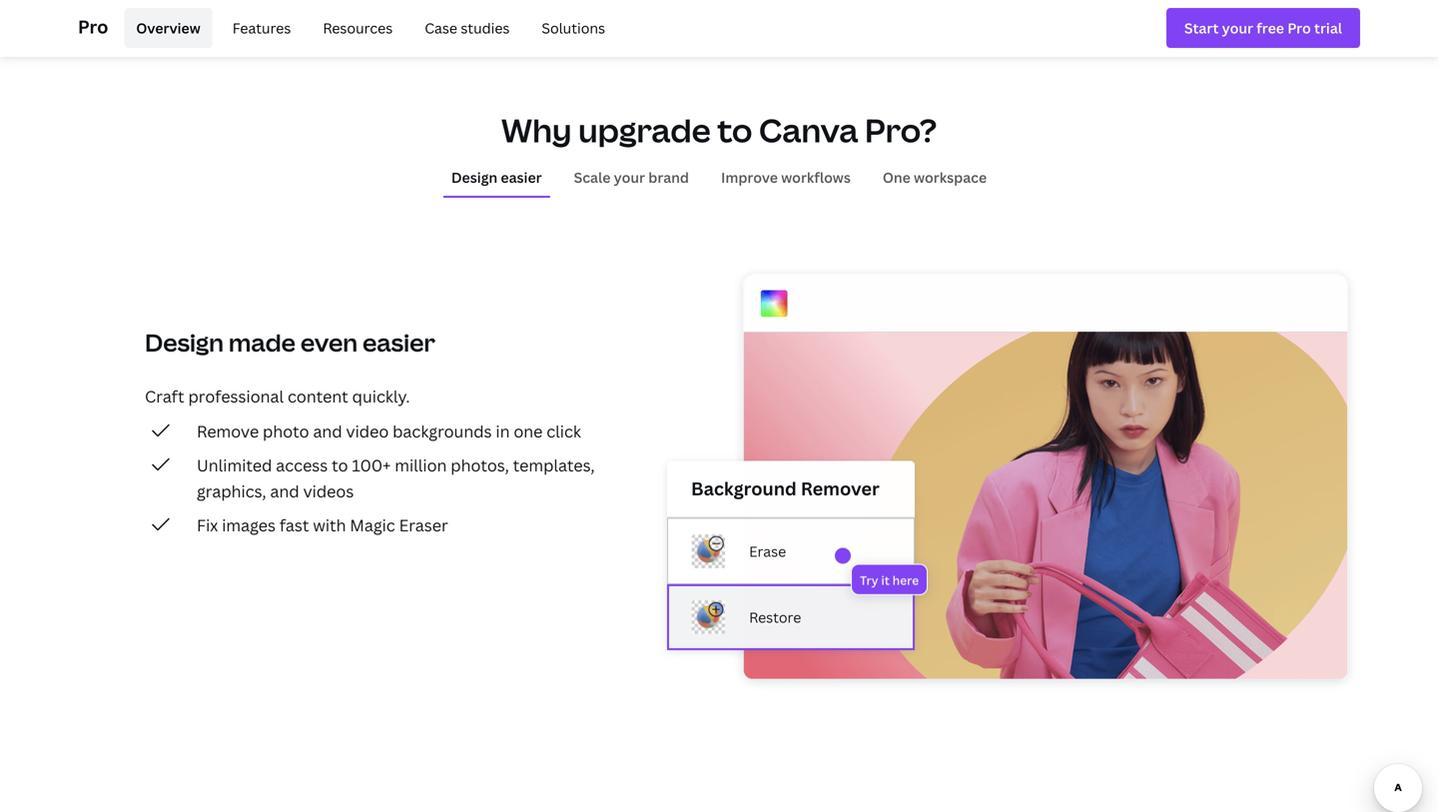 Task type: describe. For each thing, give the bounding box(es) containing it.
design made even easier
[[145, 326, 436, 359]]

quickly.
[[352, 386, 410, 407]]

Restore button
[[667, 584, 915, 650]]

menu bar inside pro element
[[116, 8, 617, 48]]

craft professional content quickly.
[[145, 386, 410, 407]]

resources link
[[311, 8, 405, 48]]

100+
[[352, 455, 391, 476]]

easier inside button
[[501, 168, 542, 187]]

professional
[[188, 386, 284, 407]]

scale your brand button
[[566, 159, 697, 196]]

studies
[[461, 18, 510, 37]]

solutions link
[[530, 8, 617, 48]]

resources
[[323, 18, 393, 37]]

improve workflows
[[721, 168, 851, 187]]

video
[[346, 421, 389, 442]]

in
[[496, 421, 510, 442]]

your
[[614, 168, 645, 187]]

and inside unlimited access to 100+ million photos, templates, graphics, and videos
[[270, 481, 299, 502]]

access
[[276, 455, 328, 476]]

Erase button
[[667, 518, 915, 584]]

fix
[[197, 515, 218, 536]]

0 vertical spatial and
[[313, 421, 342, 442]]

with
[[313, 515, 346, 536]]

images
[[222, 515, 276, 536]]

videos
[[303, 481, 354, 502]]

overview
[[136, 18, 201, 37]]

it
[[882, 572, 890, 588]]

pro element
[[78, 0, 1361, 56]]

0 horizontal spatial easier
[[363, 326, 436, 359]]

even
[[301, 326, 358, 359]]

why
[[501, 108, 572, 152]]

restore
[[749, 607, 802, 626]]

to for canva
[[718, 108, 753, 152]]

design for design easier
[[451, 168, 498, 187]]

fix images fast with magic eraser
[[197, 515, 448, 536]]

design easier
[[451, 168, 542, 187]]

unlimited
[[197, 455, 272, 476]]

try it here
[[860, 572, 919, 588]]

solutions
[[542, 18, 606, 37]]

case studies
[[425, 18, 510, 37]]

templates,
[[513, 455, 595, 476]]

here
[[893, 572, 919, 588]]

craft
[[145, 386, 184, 407]]

one
[[883, 168, 911, 187]]



Task type: locate. For each thing, give the bounding box(es) containing it.
click
[[547, 421, 581, 442]]

to up videos
[[332, 455, 348, 476]]

to for 100+
[[332, 455, 348, 476]]

0 vertical spatial design
[[451, 168, 498, 187]]

improve workflows button
[[713, 159, 859, 196]]

0 vertical spatial to
[[718, 108, 753, 152]]

and down access
[[270, 481, 299, 502]]

1 horizontal spatial to
[[718, 108, 753, 152]]

backgrounds
[[393, 421, 492, 442]]

made
[[229, 326, 296, 359]]

workflows
[[782, 168, 851, 187]]

remover
[[801, 476, 880, 501]]

and
[[313, 421, 342, 442], [270, 481, 299, 502]]

0 horizontal spatial to
[[332, 455, 348, 476]]

1 horizontal spatial easier
[[501, 168, 542, 187]]

content
[[288, 386, 349, 407]]

1 horizontal spatial design
[[451, 168, 498, 187]]

1 vertical spatial easier
[[363, 326, 436, 359]]

design inside button
[[451, 168, 498, 187]]

features link
[[221, 8, 303, 48]]

to
[[718, 108, 753, 152], [332, 455, 348, 476]]

remove photo and video backgrounds in one click
[[197, 421, 581, 442]]

easier down why
[[501, 168, 542, 187]]

features
[[233, 18, 291, 37]]

erase
[[749, 541, 786, 560]]

upgrade
[[579, 108, 711, 152]]

fast
[[280, 515, 309, 536]]

million
[[395, 455, 447, 476]]

to inside unlimited access to 100+ million photos, templates, graphics, and videos
[[332, 455, 348, 476]]

design
[[451, 168, 498, 187], [145, 326, 224, 359]]

scale
[[574, 168, 611, 187]]

menu bar containing overview
[[116, 8, 617, 48]]

one
[[514, 421, 543, 442]]

background
[[691, 476, 797, 501]]

graphics,
[[197, 481, 266, 502]]

photos,
[[451, 455, 509, 476]]

photo
[[263, 421, 309, 442]]

magic
[[350, 515, 395, 536]]

1 horizontal spatial and
[[313, 421, 342, 442]]

remove
[[197, 421, 259, 442]]

design easier button
[[443, 159, 550, 196]]

eraser
[[399, 515, 448, 536]]

1 vertical spatial design
[[145, 326, 224, 359]]

one workspace button
[[875, 159, 995, 196]]

1 vertical spatial to
[[332, 455, 348, 476]]

0 horizontal spatial and
[[270, 481, 299, 502]]

1 vertical spatial and
[[270, 481, 299, 502]]

to up the 'improve'
[[718, 108, 753, 152]]

scale your brand
[[574, 168, 689, 187]]

brand
[[649, 168, 689, 187]]

case studies link
[[413, 8, 522, 48]]

one workspace
[[883, 168, 987, 187]]

improve
[[721, 168, 778, 187]]

background remover
[[691, 476, 880, 501]]

easier up quickly.
[[363, 326, 436, 359]]

and down content on the left
[[313, 421, 342, 442]]

overview link
[[124, 8, 213, 48]]

0 horizontal spatial design
[[145, 326, 224, 359]]

canva
[[759, 108, 859, 152]]

try
[[860, 572, 879, 588]]

design for design made even easier
[[145, 326, 224, 359]]

case
[[425, 18, 458, 37]]

0 vertical spatial easier
[[501, 168, 542, 187]]

unlimited access to 100+ million photos, templates, graphics, and videos
[[197, 455, 595, 502]]

menu bar
[[116, 8, 617, 48]]

pro?
[[865, 108, 937, 152]]

workspace
[[914, 168, 987, 187]]

pro
[[78, 14, 108, 39]]

why upgrade to canva pro?
[[501, 108, 937, 152]]

easier
[[501, 168, 542, 187], [363, 326, 436, 359]]



Task type: vqa. For each thing, say whether or not it's contained in the screenshot.
the Background Remover
yes



